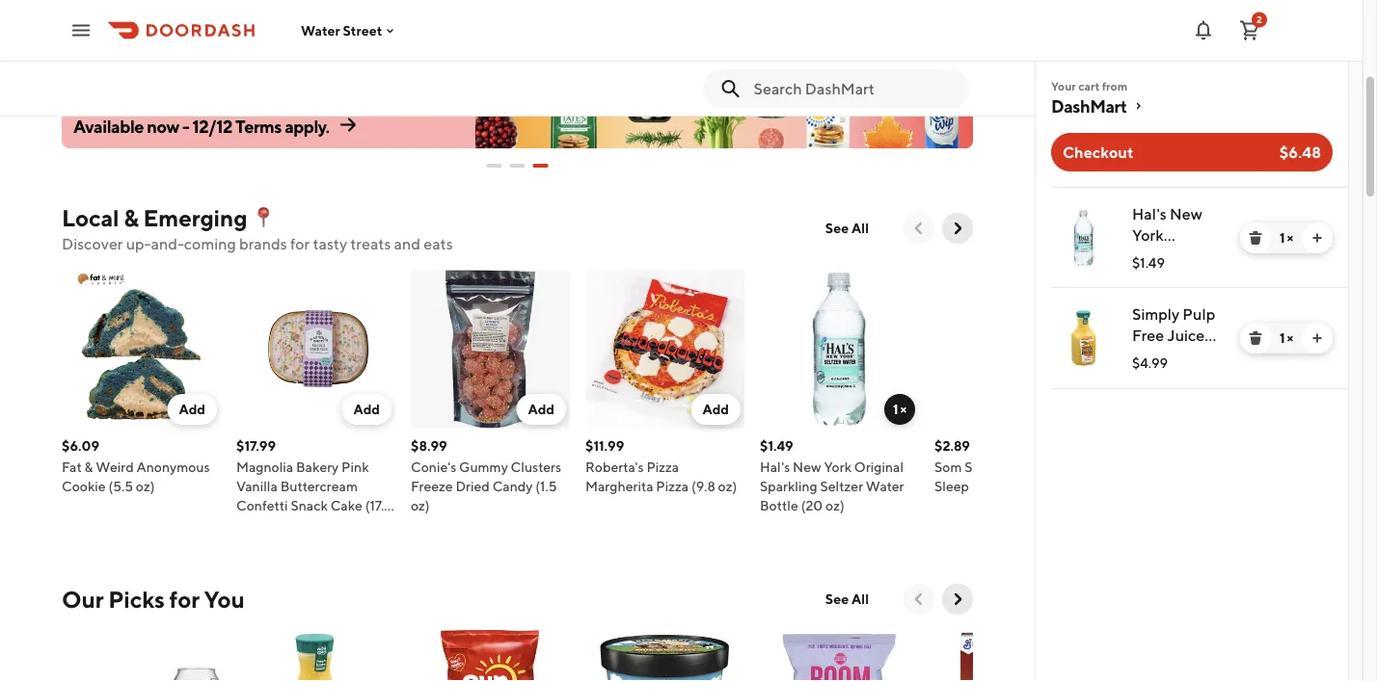 Task type: describe. For each thing, give the bounding box(es) containing it.
dairy & eggs
[[303, 14, 380, 30]]

0 vertical spatial pizza
[[647, 460, 679, 476]]

som
[[935, 460, 962, 476]]

can
[[1025, 479, 1050, 495]]

dried
[[456, 479, 490, 495]]

add for $8.99 conie's gummy clusters freeze dried candy (1.5 oz)
[[528, 402, 555, 418]]

produce
[[203, 14, 256, 30]]

oz) inside simply pulp free juice orange (52 oz)
[[1132, 369, 1154, 387]]

remove item from cart image for $4.99
[[1248, 331, 1264, 346]]

$17.99 magnolia bakery pink vanilla buttercream confetti snack cake (17.7 oz)
[[236, 439, 391, 534]]

orange
[[1132, 348, 1186, 366]]

& for local
[[124, 204, 139, 232]]

free
[[1132, 326, 1164, 345]]

your
[[1051, 79, 1076, 93]]

simply pulp free juice orange (52 oz) image
[[1055, 310, 1113, 367]]

add one to cart image
[[1310, 331, 1325, 346]]

treats
[[350, 235, 391, 254]]

$6.09
[[62, 439, 99, 455]]

(17.7
[[365, 499, 391, 515]]

2 vertical spatial 1 ×
[[893, 402, 907, 418]]

original for water
[[854, 460, 904, 476]]

$8.99 conie's gummy clusters freeze dried candy (1.5 oz)
[[411, 439, 561, 515]]

you
[[204, 586, 245, 614]]

water street button
[[301, 22, 398, 38]]

take $5 off orders $35+ with code snow5. available now - 12/12 terms apply.
[[73, 91, 401, 137]]

1 for $1.49
[[1280, 230, 1285, 246]]

2 button
[[1231, 11, 1269, 50]]

remove item from cart image for $1.49
[[1248, 231, 1264, 246]]

fat
[[62, 460, 82, 476]]

apply.
[[285, 116, 329, 137]]

take
[[73, 91, 109, 112]]

and
[[394, 235, 421, 254]]

next button of carousel image
[[948, 219, 967, 239]]

original for can
[[1028, 460, 1077, 476]]

formula
[[972, 479, 1023, 495]]

checkout
[[1063, 143, 1134, 162]]

2 items, open order cart image
[[1238, 19, 1262, 42]]

1 vertical spatial sleep
[[935, 479, 969, 495]]

$6.48
[[1280, 143, 1321, 162]]

freeze
[[411, 479, 453, 495]]

your cart from
[[1051, 79, 1128, 93]]

roberta's pizza margherita pizza (9.8 oz) image
[[585, 271, 745, 430]]

deals
[[101, 14, 135, 30]]

oz) inside $17.99 magnolia bakery pink vanilla buttercream confetti snack cake (17.7 oz)
[[236, 518, 255, 534]]

conie's gummy clusters freeze dried candy (1.5 oz) image
[[411, 271, 570, 430]]

& for dairy
[[338, 14, 347, 30]]

discover
[[62, 235, 123, 254]]

$4.99
[[1132, 355, 1168, 371]]

all for previous button of carousel icon
[[852, 592, 869, 608]]

oz) inside $1.49 hal's new york original sparkling seltzer water bottle (20 oz)
[[826, 499, 845, 515]]

previous button of carousel image
[[910, 219, 929, 239]]

cake
[[330, 499, 363, 515]]

× for $4.99
[[1287, 330, 1293, 346]]

and-
[[151, 235, 184, 254]]

magnolia bakery pink vanilla buttercream confetti snack cake (17.7 oz) image
[[236, 271, 395, 430]]

from
[[1102, 79, 1128, 93]]

0 horizontal spatial water
[[301, 22, 340, 38]]

previous button of carousel image
[[910, 591, 929, 610]]

(5.5
[[108, 479, 133, 495]]

1 vertical spatial hal's new york original sparkling seltzer water bottle (20 oz) image
[[760, 271, 919, 430]]

$35+
[[212, 91, 250, 112]]

cookie
[[62, 479, 106, 495]]

add for $6.09 fat & weird anonymous cookie (5.5 oz)
[[179, 402, 205, 418]]

coming
[[184, 235, 236, 254]]

local & emerging 📍 discover up-and-coming brands for tasty treats and eats
[[62, 204, 453, 254]]

snack
[[291, 499, 328, 515]]

available
[[73, 116, 144, 137]]

roberta's
[[585, 460, 644, 476]]

(52
[[1189, 348, 1212, 366]]

our picks for you
[[62, 586, 245, 614]]

next button of carousel image
[[948, 591, 967, 610]]

(20
[[801, 499, 823, 515]]

york
[[824, 460, 852, 476]]

up-
[[126, 235, 151, 254]]

candy
[[493, 479, 533, 495]]

weird
[[96, 460, 134, 476]]

juice
[[1168, 326, 1205, 345]]

12/12
[[192, 116, 232, 137]]

gummy
[[459, 460, 508, 476]]

conie's
[[411, 460, 456, 476]]

× for $1.49
[[1287, 230, 1293, 246]]

add for $17.99 magnolia bakery pink vanilla buttercream confetti snack cake (17.7 oz)
[[353, 402, 380, 418]]

all for previous button of carousel image
[[852, 221, 869, 237]]

open menu image
[[69, 19, 93, 42]]

2
[[1257, 14, 1262, 25]]

margherita
[[585, 479, 654, 495]]

📍
[[252, 204, 275, 232]]



Task type: locate. For each thing, give the bounding box(es) containing it.
simply
[[1132, 305, 1180, 324]]

see all link for previous button of carousel icon
[[814, 585, 881, 616]]

confetti
[[236, 499, 288, 515]]

for
[[290, 235, 310, 254], [169, 586, 200, 614]]

2 horizontal spatial &
[[338, 14, 347, 30]]

oz) inside $11.99 roberta's pizza margherita pizza (9.8 oz)
[[718, 479, 737, 495]]

0 vertical spatial 1
[[1280, 230, 1285, 246]]

1 vertical spatial all
[[852, 592, 869, 608]]

hal's new york original sparkling seltzer water bottle (20 oz) image
[[1055, 209, 1113, 267], [760, 271, 919, 430]]

see all
[[825, 221, 869, 237], [825, 592, 869, 608]]

oz) down confetti
[[236, 518, 255, 534]]

see left previous button of carousel icon
[[825, 592, 849, 608]]

pizza up margherita
[[647, 460, 679, 476]]

$5
[[112, 91, 133, 112]]

terms
[[235, 116, 282, 137]]

0 vertical spatial see all
[[825, 221, 869, 237]]

tasty
[[313, 235, 347, 254]]

1 add from the left
[[179, 402, 205, 418]]

original up 'can'
[[1028, 460, 1077, 476]]

0 horizontal spatial original
[[854, 460, 904, 476]]

&
[[338, 14, 347, 30], [124, 204, 139, 232], [84, 460, 93, 476]]

1 × for $1.49
[[1280, 230, 1293, 246]]

see for previous button of carousel image see all 'link'
[[825, 221, 849, 237]]

1 see from the top
[[825, 221, 849, 237]]

2 add from the left
[[353, 402, 380, 418]]

1 left add one to cart image
[[1280, 230, 1285, 246]]

$17.99
[[236, 439, 276, 455]]

original inside $1.49 hal's new york original sparkling seltzer water bottle (20 oz)
[[854, 460, 904, 476]]

Search DashMart search field
[[754, 78, 954, 99]]

all
[[852, 221, 869, 237], [852, 592, 869, 608]]

1 ×
[[1280, 230, 1293, 246], [1280, 330, 1293, 346], [893, 402, 907, 418]]

2 see from the top
[[825, 592, 849, 608]]

now
[[147, 116, 179, 137]]

off
[[136, 91, 157, 112]]

oz) down freeze
[[411, 499, 430, 515]]

0 horizontal spatial &
[[84, 460, 93, 476]]

& inside the local & emerging 📍 discover up-and-coming brands for tasty treats and eats
[[124, 204, 139, 232]]

oz) down seltzer
[[826, 499, 845, 515]]

brands
[[239, 235, 287, 254]]

new
[[793, 460, 821, 476]]

1 see all from the top
[[825, 221, 869, 237]]

simply pulp free juice orange (52 oz) list
[[1036, 187, 1348, 390]]

for inside the local & emerging 📍 discover up-and-coming brands for tasty treats and eats
[[290, 235, 310, 254]]

pink
[[341, 460, 369, 476]]

eats
[[424, 235, 453, 254]]

$1.49 up simply
[[1132, 255, 1165, 271]]

dashmart link
[[1051, 95, 1333, 118]]

(9.8
[[691, 479, 715, 495]]

1 × left add one to cart icon
[[1280, 330, 1293, 346]]

0 vertical spatial sleep
[[965, 460, 999, 476]]

deals link
[[69, 0, 166, 32]]

dashmart
[[1051, 95, 1127, 116]]

add up the (9.8
[[703, 402, 729, 418]]

original
[[854, 460, 904, 476], [1028, 460, 1077, 476]]

see all link
[[814, 214, 881, 245], [814, 585, 881, 616]]

1
[[1280, 230, 1285, 246], [1280, 330, 1285, 346], [893, 402, 898, 418]]

1 vertical spatial &
[[124, 204, 139, 232]]

2 remove item from cart image from the top
[[1248, 331, 1264, 346]]

0 vertical spatial all
[[852, 221, 869, 237]]

0 horizontal spatial for
[[169, 586, 200, 614]]

2 vertical spatial ×
[[900, 402, 907, 418]]

-
[[182, 116, 189, 137]]

oz) inside $8.99 conie's gummy clusters freeze dried candy (1.5 oz)
[[411, 499, 430, 515]]

eggs
[[349, 14, 380, 30]]

& inside $6.09 fat & weird anonymous cookie (5.5 oz)
[[84, 460, 93, 476]]

1 for $4.99
[[1280, 330, 1285, 346]]

add up clusters
[[528, 402, 555, 418]]

see all link left previous button of carousel icon
[[814, 585, 881, 616]]

1 × left add one to cart image
[[1280, 230, 1293, 246]]

code
[[290, 91, 328, 112]]

0 vertical spatial water
[[301, 22, 340, 38]]

2 original from the left
[[1028, 460, 1077, 476]]

orders
[[160, 91, 209, 112]]

hal's
[[760, 460, 790, 476]]

simply pulp free juice orange (52 oz)
[[1132, 305, 1216, 387]]

pizza
[[647, 460, 679, 476], [656, 479, 689, 495]]

see all left previous button of carousel image
[[825, 221, 869, 237]]

pulp
[[1183, 305, 1216, 324]]

see all for previous button of carousel icon see all 'link'
[[825, 592, 869, 608]]

picks
[[108, 586, 165, 614]]

1 vertical spatial remove item from cart image
[[1248, 331, 1264, 346]]

1 vertical spatial ×
[[1287, 330, 1293, 346]]

with
[[253, 91, 287, 112]]

sleep down som
[[935, 479, 969, 495]]

our
[[62, 586, 104, 614]]

add for $11.99 roberta's pizza margherita pizza (9.8 oz)
[[703, 402, 729, 418]]

oz) right the (9.8
[[718, 479, 737, 495]]

emerging
[[143, 204, 247, 232]]

1 vertical spatial pizza
[[656, 479, 689, 495]]

3 add from the left
[[528, 402, 555, 418]]

cart
[[1079, 79, 1100, 93]]

1 horizontal spatial $1.49
[[1132, 255, 1165, 271]]

for left you
[[169, 586, 200, 614]]

0 horizontal spatial $1.49
[[760, 439, 793, 455]]

1 × for $4.99
[[1280, 330, 1293, 346]]

$11.99
[[585, 439, 624, 455]]

2 vertical spatial 1
[[893, 402, 898, 418]]

$1.49 for $1.49
[[1132, 255, 1165, 271]]

see all link for previous button of carousel image
[[814, 214, 881, 245]]

$1.49 for $1.49 hal's new york original sparkling seltzer water bottle (20 oz)
[[760, 439, 793, 455]]

(1.5
[[536, 479, 557, 495]]

0 horizontal spatial hal's new york original sparkling seltzer water bottle (20 oz) image
[[760, 271, 919, 430]]

sparkling
[[760, 479, 818, 495]]

$8.99
[[411, 439, 447, 455]]

$2.89 som sleep the original sleep formula can
[[935, 439, 1077, 495]]

0 vertical spatial &
[[338, 14, 347, 30]]

for left tasty
[[290, 235, 310, 254]]

0 vertical spatial $1.49
[[1132, 255, 1165, 271]]

0 vertical spatial 1 ×
[[1280, 230, 1293, 246]]

clusters
[[511, 460, 561, 476]]

remove item from cart image
[[1248, 231, 1264, 246], [1248, 331, 1264, 346]]

4 add from the left
[[703, 402, 729, 418]]

1 left add one to cart icon
[[1280, 330, 1285, 346]]

see all for previous button of carousel image see all 'link'
[[825, 221, 869, 237]]

×
[[1287, 230, 1293, 246], [1287, 330, 1293, 346], [900, 402, 907, 418]]

1 up $1.49 hal's new york original sparkling seltzer water bottle (20 oz)
[[893, 402, 898, 418]]

1 × up $1.49 hal's new york original sparkling seltzer water bottle (20 oz)
[[893, 402, 907, 418]]

notification bell image
[[1192, 19, 1215, 42]]

0 vertical spatial remove item from cart image
[[1248, 231, 1264, 246]]

2 see all link from the top
[[814, 585, 881, 616]]

1 horizontal spatial &
[[124, 204, 139, 232]]

2 all from the top
[[852, 592, 869, 608]]

1 vertical spatial water
[[866, 479, 904, 495]]

bottle
[[760, 499, 798, 515]]

add up pink
[[353, 402, 380, 418]]

water street
[[301, 22, 382, 38]]

1 horizontal spatial hal's new york original sparkling seltzer water bottle (20 oz) image
[[1055, 209, 1113, 267]]

for inside our picks for you link
[[169, 586, 200, 614]]

$1.49 inside $1.49 hal's new york original sparkling seltzer water bottle (20 oz)
[[760, 439, 793, 455]]

remove item from cart image left add one to cart image
[[1248, 231, 1264, 246]]

1 all from the top
[[852, 221, 869, 237]]

local
[[62, 204, 119, 232]]

buttercream
[[280, 479, 358, 495]]

oz) down orange
[[1132, 369, 1154, 387]]

oz)
[[1132, 369, 1154, 387], [136, 479, 155, 495], [718, 479, 737, 495], [411, 499, 430, 515], [826, 499, 845, 515], [236, 518, 255, 534]]

1 horizontal spatial water
[[866, 479, 904, 495]]

anonymous
[[136, 460, 210, 476]]

0 vertical spatial hal's new york original sparkling seltzer water bottle (20 oz) image
[[1055, 209, 1113, 267]]

2 see all from the top
[[825, 592, 869, 608]]

add one to cart image
[[1310, 231, 1325, 246]]

the
[[1002, 460, 1025, 476]]

0 vertical spatial see all link
[[814, 214, 881, 245]]

$1.49 hal's new york original sparkling seltzer water bottle (20 oz)
[[760, 439, 904, 515]]

original right york
[[854, 460, 904, 476]]

2 vertical spatial &
[[84, 460, 93, 476]]

1 vertical spatial see all link
[[814, 585, 881, 616]]

add button
[[167, 395, 217, 426], [167, 395, 217, 426], [342, 395, 392, 426], [342, 395, 392, 426], [516, 395, 566, 426], [516, 395, 566, 426], [691, 395, 741, 426], [691, 395, 741, 426]]

water inside $1.49 hal's new york original sparkling seltzer water bottle (20 oz)
[[866, 479, 904, 495]]

$1.49
[[1132, 255, 1165, 271], [760, 439, 793, 455]]

sleep
[[965, 460, 999, 476], [935, 479, 969, 495]]

seltzer
[[820, 479, 863, 495]]

street
[[343, 22, 382, 38]]

oz) inside $6.09 fat & weird anonymous cookie (5.5 oz)
[[136, 479, 155, 495]]

1 vertical spatial 1
[[1280, 330, 1285, 346]]

dairy
[[303, 14, 335, 30]]

sleep up formula on the bottom right of page
[[965, 460, 999, 476]]

1 vertical spatial $1.49
[[760, 439, 793, 455]]

0 vertical spatial ×
[[1287, 230, 1293, 246]]

see left previous button of carousel image
[[825, 221, 849, 237]]

all left previous button of carousel icon
[[852, 592, 869, 608]]

1 vertical spatial 1 ×
[[1280, 330, 1293, 346]]

add up anonymous
[[179, 402, 205, 418]]

1 vertical spatial for
[[169, 586, 200, 614]]

$6.09 fat & weird anonymous cookie (5.5 oz)
[[62, 439, 210, 495]]

see all link left previous button of carousel image
[[814, 214, 881, 245]]

1 horizontal spatial for
[[290, 235, 310, 254]]

produce link
[[181, 0, 278, 32]]

1 horizontal spatial original
[[1028, 460, 1077, 476]]

1 vertical spatial see all
[[825, 592, 869, 608]]

fat & weird anonymous cookie (5.5 oz) image
[[62, 271, 221, 430]]

magnolia
[[236, 460, 293, 476]]

vanilla
[[236, 479, 278, 495]]

dairy & eggs link
[[293, 0, 390, 32]]

$1.49 up hal's
[[760, 439, 793, 455]]

oz) right (5.5
[[136, 479, 155, 495]]

$11.99 roberta's pizza margherita pizza (9.8 oz)
[[585, 439, 737, 495]]

bakery
[[296, 460, 339, 476]]

0 vertical spatial for
[[290, 235, 310, 254]]

snow5.
[[331, 91, 401, 112]]

1 vertical spatial see
[[825, 592, 849, 608]]

1 original from the left
[[854, 460, 904, 476]]

$1.49 inside simply pulp free juice orange (52 oz) list
[[1132, 255, 1165, 271]]

see for previous button of carousel icon see all 'link'
[[825, 592, 849, 608]]

all left previous button of carousel image
[[852, 221, 869, 237]]

0 vertical spatial see
[[825, 221, 849, 237]]

remove item from cart image left add one to cart icon
[[1248, 331, 1264, 346]]

pizza left the (9.8
[[656, 479, 689, 495]]

1 remove item from cart image from the top
[[1248, 231, 1264, 246]]

1 see all link from the top
[[814, 214, 881, 245]]

$2.89
[[935, 439, 970, 455]]

see all left previous button of carousel icon
[[825, 592, 869, 608]]

our picks for you link
[[62, 585, 245, 616]]

original inside the $2.89 som sleep the original sleep formula can
[[1028, 460, 1077, 476]]



Task type: vqa. For each thing, say whether or not it's contained in the screenshot.
7-Eleven
no



